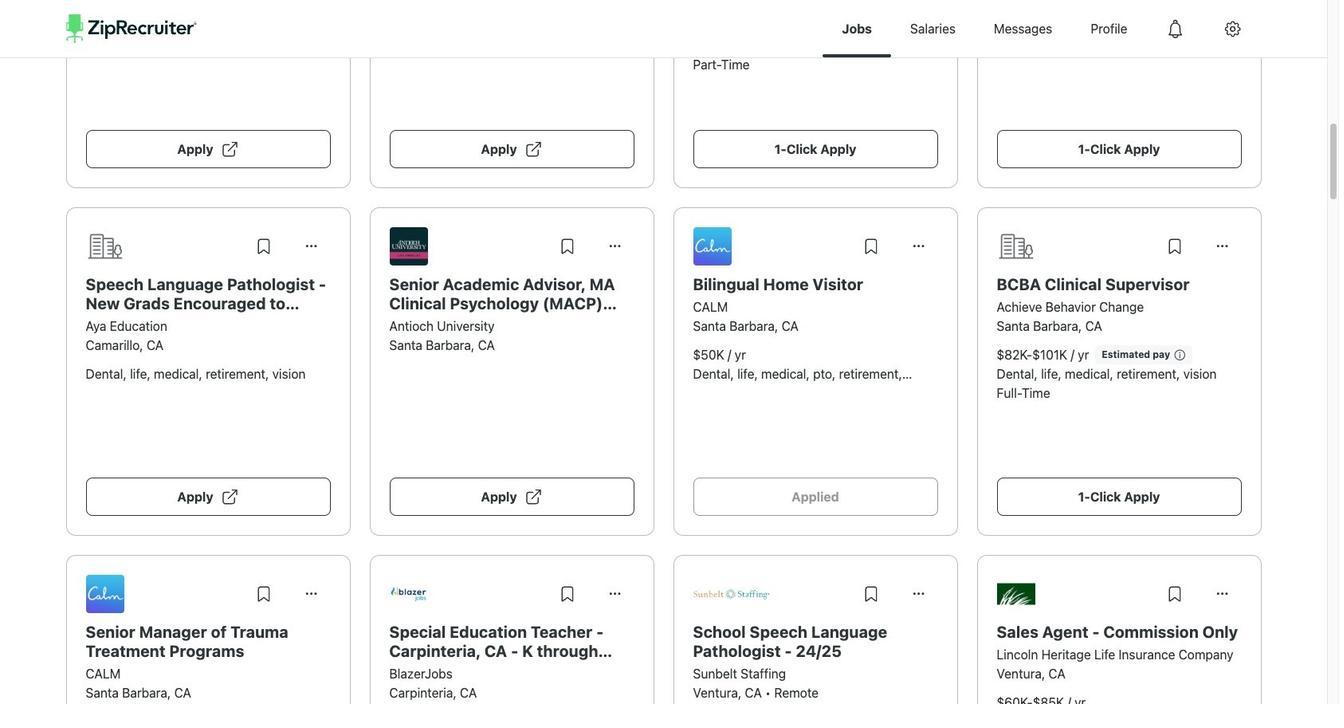 Task type: describe. For each thing, give the bounding box(es) containing it.
senior academic advisor, ma clinical psychology (macp) program (hybrid) image
[[389, 227, 428, 266]]

school speech language pathologist - 24/25 image
[[693, 583, 770, 605]]

job card menu element for bcba clinical supervisor element
[[1204, 244, 1242, 258]]

save job for later image for senior academic advisor, ma clinical psychology (macp) program (hybrid) element
[[558, 237, 577, 256]]

save job for later image for senior manager of trauma treatment programs element
[[254, 584, 273, 604]]

speech language pathologist - new grads encouraged to apply element
[[86, 275, 330, 313]]

save job for later image for school speech language pathologist - 24/25 'element'
[[861, 584, 881, 604]]

save job for later image for "special education teacher - carpinteria, ca - k through 12th teachers needed - apply today!" element
[[558, 584, 577, 604]]

ziprecruiter image
[[66, 14, 197, 43]]

save job for later image for speech language pathologist - new grads encouraged to apply element
[[254, 237, 273, 256]]

bilingual home visitor element
[[693, 275, 938, 294]]

job card menu element for sales agent - commission only element
[[1204, 592, 1242, 606]]

school speech language pathologist - 24/25 element
[[693, 623, 938, 661]]

senior manager of trauma treatment programs element
[[86, 623, 330, 661]]



Task type: vqa. For each thing, say whether or not it's contained in the screenshot.
second job card menu element from the bottom of the page
yes



Task type: locate. For each thing, give the bounding box(es) containing it.
save job for later image up school speech language pathologist - 24/25 'element'
[[861, 584, 881, 604]]

None button
[[292, 227, 330, 266], [596, 227, 634, 266], [900, 227, 938, 266], [292, 575, 330, 613], [596, 575, 634, 613], [900, 575, 938, 613], [292, 227, 330, 266], [596, 227, 634, 266], [900, 227, 938, 266], [292, 575, 330, 613], [596, 575, 634, 613], [900, 575, 938, 613]]

save job for later image up the bilingual home visitor element
[[861, 237, 881, 256]]

job card menu element
[[1204, 244, 1242, 258], [1204, 592, 1242, 606]]

special education teacher - carpinteria, ca - k through 12th teachers needed - apply today! element
[[389, 623, 634, 661]]

bcba clinical supervisor element
[[997, 275, 1242, 294]]

2 job card menu element from the top
[[1204, 592, 1242, 606]]

bilingual home visitor image
[[693, 227, 732, 266]]

save job for later image up senior manager of trauma treatment programs element
[[254, 584, 273, 604]]

save job for later image for bcba clinical supervisor element
[[1165, 237, 1184, 256]]

save job for later image for sales agent - commission only element
[[1165, 584, 1184, 604]]

sales agent - commission only image
[[997, 575, 1035, 613]]

1 vertical spatial job card menu element
[[1204, 592, 1242, 606]]

2 save job for later image from the top
[[254, 584, 273, 604]]

1 save job for later image from the top
[[254, 237, 273, 256]]

save job for later image
[[558, 237, 577, 256], [861, 237, 881, 256], [1165, 237, 1184, 256], [558, 584, 577, 604], [861, 584, 881, 604], [1165, 584, 1184, 604]]

1 job card menu element from the top
[[1204, 244, 1242, 258]]

save job for later image
[[254, 237, 273, 256], [254, 584, 273, 604]]

save job for later image up sales agent - commission only element
[[1165, 584, 1184, 604]]

save job for later image up speech language pathologist - new grads encouraged to apply element
[[254, 237, 273, 256]]

sales agent - commission only element
[[997, 623, 1242, 642]]

0 vertical spatial job card menu element
[[1204, 244, 1242, 258]]

1 vertical spatial save job for later image
[[254, 584, 273, 604]]

save job for later image up senior academic advisor, ma clinical psychology (macp) program (hybrid) element
[[558, 237, 577, 256]]

special education teacher - carpinteria, ca - k through 12th teachers needed - apply today! image
[[389, 575, 428, 613]]

save job for later image up "special education teacher - carpinteria, ca - k through 12th teachers needed - apply today!" element
[[558, 584, 577, 604]]

senior academic advisor, ma clinical psychology (macp) program (hybrid) element
[[389, 275, 634, 313]]

senior manager of trauma treatment programs image
[[86, 575, 124, 613]]

save job for later image for the bilingual home visitor element
[[861, 237, 881, 256]]

0 vertical spatial save job for later image
[[254, 237, 273, 256]]

save job for later image up bcba clinical supervisor element
[[1165, 237, 1184, 256]]



